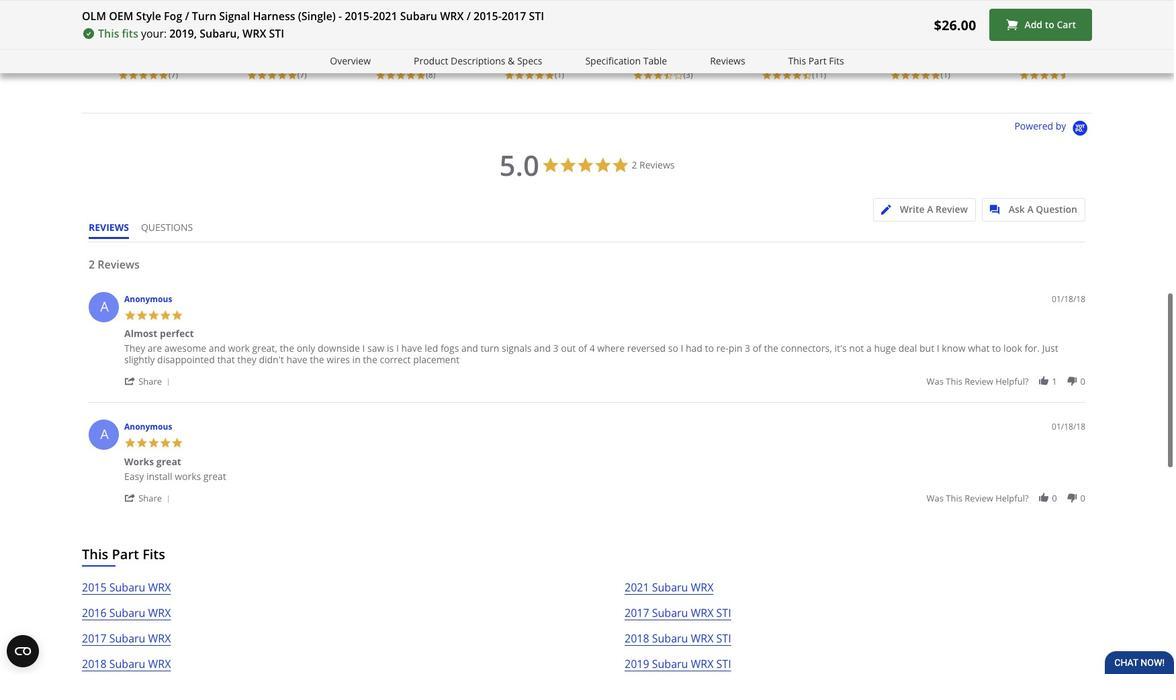 Task type: vqa. For each thing, say whether or not it's contained in the screenshot.
the bottommost limited
no



Task type: locate. For each thing, give the bounding box(es) containing it.
(7) for expreme
[[169, 69, 178, 80]]

valve...
[[374, 57, 402, 69]]

1 / from the left
[[185, 9, 189, 24]]

1 (1) from the left
[[555, 69, 564, 80]]

tab list containing reviews
[[89, 221, 205, 242]]

1 anonymous from the top
[[124, 293, 172, 305]]

1 total reviews element for facelift
[[891, 69, 998, 80]]

/ up product descriptions & specs
[[467, 9, 471, 24]]

1 vertical spatial this
[[946, 492, 963, 504]]

2 review date 01/18/18 element from the top
[[1052, 421, 1085, 433]]

wrx down 2017 subaru wrx link
[[148, 657, 171, 672]]

0 horizontal spatial oem
[[109, 9, 133, 24]]

2018
[[625, 631, 649, 646], [82, 657, 107, 672]]

2 helpful? from the top
[[996, 492, 1029, 504]]

0 vertical spatial share
[[138, 376, 162, 388]]

by
[[1056, 120, 1066, 132]]

to right add
[[1045, 18, 1054, 31]]

ngk laser iridium stock heat range... link
[[504, 0, 659, 69]]

subaru for 2021 subaru wrx
[[652, 580, 688, 595]]

2017 subaru wrx sti link
[[625, 604, 731, 630]]

cart
[[1057, 18, 1076, 31]]

this part fits up 2015 subaru wrx on the left
[[82, 545, 165, 563]]

reviews
[[710, 54, 745, 67], [639, 158, 675, 171], [98, 257, 140, 272]]

1 horizontal spatial reviews
[[639, 158, 675, 171]]

this left fits
[[98, 26, 119, 41]]

wrx for 2018 subaru wrx sti
[[691, 631, 714, 646]]

0 horizontal spatial (7)
[[169, 69, 178, 80]]

they
[[124, 342, 145, 355]]

2019 subaru wrx sti link
[[625, 655, 731, 674]]

0 horizontal spatial 2018
[[82, 657, 107, 672]]

star image
[[118, 70, 128, 80], [128, 70, 138, 80], [138, 70, 148, 80], [257, 70, 267, 80], [267, 70, 277, 80], [287, 70, 297, 80], [376, 70, 386, 80], [396, 70, 406, 80], [406, 70, 416, 80], [416, 70, 426, 80], [504, 70, 514, 80], [514, 70, 525, 80], [525, 70, 535, 80], [633, 70, 643, 80], [643, 70, 653, 80], [762, 70, 772, 80], [772, 70, 782, 80], [911, 70, 921, 80], [921, 70, 931, 80], [931, 70, 941, 80], [1019, 70, 1029, 80], [1060, 70, 1070, 80], [136, 310, 148, 321], [160, 310, 171, 321], [171, 310, 183, 321], [124, 438, 136, 449], [160, 438, 171, 449], [171, 438, 183, 449]]

2018 for 2018 subaru wrx sti
[[625, 631, 649, 646]]

1 (7) from the left
[[169, 69, 178, 80]]

2 vertical spatial this
[[82, 545, 108, 563]]

subaru for 2017 subaru wrx sti
[[652, 606, 688, 621]]

2 vertical spatial reviews
[[98, 257, 140, 272]]

review date 01/18/18 element
[[1052, 293, 1085, 305], [1052, 421, 1085, 433]]

easy
[[124, 470, 144, 483]]

1 group from the top
[[927, 376, 1085, 388]]

they
[[237, 354, 256, 366]]

was
[[927, 376, 944, 388], [927, 492, 944, 504]]

2 anonymous from the top
[[124, 421, 172, 433]]

i right so
[[681, 342, 683, 355]]

1 horizontal spatial part
[[809, 54, 827, 67]]

subaru for 2018 subaru wrx sti
[[652, 631, 688, 646]]

1 seperator image from the top
[[164, 378, 172, 386]]

oil left drain
[[336, 57, 347, 69]]

subaru up 2016 subaru wrx at the bottom left
[[109, 580, 145, 595]]

0 vertical spatial 2
[[632, 158, 637, 171]]

tab list
[[89, 221, 205, 242]]

2 review from the top
[[965, 492, 993, 504]]

stock
[[581, 57, 603, 69]]

sti down 2018 subaru wrx sti link
[[716, 657, 731, 672]]

review date 01/18/18 element down vote down review by anonymous on 18 jan 2018 image
[[1052, 421, 1085, 433]]

2021 up valve...
[[373, 9, 397, 24]]

2015 subaru wrx
[[82, 580, 171, 595]]

reviews link
[[710, 54, 745, 69]]

2 share button from the top
[[124, 492, 175, 504]]

1 horizontal spatial 2018
[[625, 631, 649, 646]]

1 vertical spatial review
[[965, 492, 993, 504]]

0 vertical spatial oem
[[109, 9, 133, 24]]

reviews
[[89, 221, 129, 234]]

vote up review by anonymous on 18 jan 2018 image left vote down review by anonymous on 18 jan 2018 icon
[[1038, 492, 1050, 504]]

(7) left ti
[[169, 69, 178, 80]]

2017 for 2017 subaru wrx
[[82, 631, 107, 646]]

2021 up 2017 subaru wrx sti
[[625, 580, 649, 595]]

2 vote up review by anonymous on 18 jan 2018 image from the top
[[1038, 492, 1050, 504]]

2017 down "2016"
[[82, 631, 107, 646]]

1 i from the left
[[362, 342, 365, 355]]

1 vertical spatial this part fits
[[82, 545, 165, 563]]

subaru down 2017 subaru wrx link
[[109, 657, 145, 672]]

great
[[156, 455, 181, 468], [203, 470, 226, 483]]

1 vertical spatial seperator image
[[164, 495, 172, 503]]

1 horizontal spatial olm
[[633, 57, 652, 69]]

1 share from the top
[[138, 376, 162, 388]]

have
[[401, 342, 422, 355], [286, 354, 307, 366]]

helpful? down look
[[996, 376, 1029, 388]]

1 vertical spatial olm
[[633, 57, 652, 69]]

wrx
[[440, 9, 464, 24], [243, 26, 266, 41], [148, 580, 171, 595], [691, 580, 714, 595], [148, 606, 171, 621], [691, 606, 714, 621], [148, 631, 171, 646], [691, 631, 714, 646], [148, 657, 171, 672], [691, 657, 714, 672]]

sti up 2018 subaru wrx sti
[[716, 606, 731, 621]]

olm jdm precision led lift gate...
[[633, 57, 772, 69]]

and right fogs
[[461, 342, 478, 355]]

and right signals
[[534, 342, 551, 355]]

seperator image
[[164, 378, 172, 386], [164, 495, 172, 503]]

1 vertical spatial share
[[138, 492, 162, 504]]

0 vertical spatial 2018
[[625, 631, 649, 646]]

2 horizontal spatial 2017
[[625, 606, 649, 621]]

1 horizontal spatial oil
[[429, 57, 440, 69]]

1 horizontal spatial 2021
[[625, 580, 649, 595]]

1 horizontal spatial of
[[753, 342, 762, 355]]

jdm right facelift
[[967, 57, 984, 69]]

add
[[1025, 18, 1043, 31]]

subaru
[[400, 9, 437, 24], [376, 57, 405, 69], [109, 580, 145, 595], [652, 580, 688, 595], [109, 606, 145, 621], [652, 606, 688, 621], [109, 631, 145, 646], [652, 631, 688, 646], [109, 657, 145, 672], [652, 657, 688, 672]]

0 horizontal spatial part
[[112, 545, 139, 563]]

fits up 11 total reviews element
[[829, 54, 844, 67]]

2015- inside subaru oem oil filter - 2015-2024... link
[[470, 57, 493, 69]]

1 and from the left
[[209, 342, 226, 355]]

subaru down 2021 subaru wrx link
[[652, 606, 688, 621]]

+...
[[1026, 57, 1038, 69]]

write a review button
[[873, 198, 976, 222]]

great up install
[[156, 455, 181, 468]]

seperator image down install
[[164, 495, 172, 503]]

product descriptions & specs
[[414, 54, 542, 67]]

0 vertical spatial reviews
[[710, 54, 745, 67]]

1 horizontal spatial (1)
[[941, 69, 950, 80]]

2 7 total reviews element from the left
[[247, 69, 354, 80]]

0 vertical spatial helpful?
[[996, 376, 1029, 388]]

oem right valve...
[[407, 57, 427, 69]]

1 review from the top
[[965, 376, 993, 388]]

1 vertical spatial fits
[[142, 545, 165, 563]]

look
[[1004, 342, 1022, 355]]

2 was from the top
[[927, 492, 944, 504]]

1 vertical spatial great
[[203, 470, 226, 483]]

0 horizontal spatial 1 total reviews element
[[504, 69, 612, 80]]

deal
[[899, 342, 917, 355]]

i right but
[[937, 342, 940, 355]]

2 / from the left
[[467, 9, 471, 24]]

share right share icon
[[138, 492, 162, 504]]

wrx down 2017 subaru wrx sti link
[[691, 631, 714, 646]]

a inside dropdown button
[[1027, 203, 1034, 216]]

this up half star icon
[[788, 54, 806, 67]]

wrx down 2016 subaru wrx link
[[148, 631, 171, 646]]

great right the works on the left bottom
[[203, 470, 226, 483]]

1 vertical spatial vote up review by anonymous on 18 jan 2018 image
[[1038, 492, 1050, 504]]

(1) right the laser
[[555, 69, 564, 80]]

1 1 total reviews element from the left
[[504, 69, 612, 80]]

0 right vote down review by anonymous on 18 jan 2018 image
[[1081, 376, 1085, 388]]

01/18/18
[[1052, 293, 1085, 305], [1052, 421, 1085, 433]]

for.
[[1025, 342, 1040, 355]]

laser
[[525, 57, 547, 69]]

oil left filter
[[429, 57, 440, 69]]

1 vertical spatial 2018
[[82, 657, 107, 672]]

1 vertical spatial 01/18/18
[[1052, 421, 1085, 433]]

helpful?
[[996, 376, 1029, 388], [996, 492, 1029, 504]]

precision
[[673, 57, 710, 69]]

1 oil from the left
[[336, 57, 347, 69]]

share right share image
[[138, 376, 162, 388]]

of right the pin
[[753, 342, 762, 355]]

i left saw
[[362, 342, 365, 355]]

drain
[[349, 57, 372, 69]]

1 horizontal spatial jdm
[[967, 57, 984, 69]]

(1) for facelift
[[941, 69, 950, 80]]

2 horizontal spatial -
[[1152, 57, 1155, 69]]

1 01/18/18 from the top
[[1052, 293, 1085, 305]]

1 horizontal spatial have
[[401, 342, 422, 355]]

0 horizontal spatial 7 total reviews element
[[118, 69, 226, 80]]

review date 01/18/18 element up just
[[1052, 293, 1085, 305]]

2 3 from the left
[[745, 342, 750, 355]]

wrx for 2017 subaru wrx sti
[[691, 606, 714, 621]]

3
[[553, 342, 559, 355], [745, 342, 750, 355]]

1 vertical spatial part
[[112, 545, 139, 563]]

01/18/18 up just
[[1052, 293, 1085, 305]]

0 horizontal spatial 2017
[[82, 631, 107, 646]]

specification
[[585, 54, 641, 67]]

fumoto quick engine oil drain valve... link
[[247, 0, 402, 69]]

/ right fog
[[185, 9, 189, 24]]

0 horizontal spatial and
[[209, 342, 226, 355]]

part up 2015 subaru wrx on the left
[[112, 545, 139, 563]]

2 horizontal spatial to
[[1045, 18, 1054, 31]]

just
[[1042, 342, 1058, 355]]

style
[[136, 9, 161, 24], [986, 57, 1005, 69]]

wrx inside 2019 subaru wrx sti link
[[691, 657, 714, 672]]

subaru down 2017 subaru wrx sti link
[[652, 631, 688, 646]]

2 share from the top
[[138, 492, 162, 504]]

anonymous for almost
[[124, 293, 172, 305]]

/
[[185, 9, 189, 24], [467, 9, 471, 24]]

(7) right the back...
[[297, 69, 307, 80]]

in
[[352, 354, 361, 366]]

anonymous up almost
[[124, 293, 172, 305]]

wrx up 2017 subaru wrx sti
[[691, 580, 714, 595]]

was for they are awesome and work great, the only downside i saw is i have led fogs and turn signals and 3 out of 4 where reversed so i had to re-pin 3 of the connectors, it's not a huge deal but i know what to look for. just slightly disappointed that they didn't have the wires in the correct placement
[[927, 376, 944, 388]]

works
[[175, 470, 201, 483]]

so
[[668, 342, 678, 355]]

re-
[[716, 342, 729, 355]]

wrx for 2017 subaru wrx
[[148, 631, 171, 646]]

1 vote up review by anonymous on 18 jan 2018 image from the top
[[1038, 376, 1050, 387]]

was this review helpful? for works great easy install works great
[[927, 492, 1029, 504]]

0 horizontal spatial to
[[705, 342, 714, 355]]

part inside this part fits link
[[809, 54, 827, 67]]

add to cart button
[[990, 9, 1092, 41]]

share button down slightly
[[124, 375, 175, 388]]

2021 subaru wrx
[[625, 580, 714, 595]]

- right filter
[[465, 57, 468, 69]]

2 vertical spatial 2017
[[82, 631, 107, 646]]

1 vertical spatial 2017
[[625, 606, 649, 621]]

wrx inside 2017 subaru wrx link
[[148, 631, 171, 646]]

share image
[[124, 492, 136, 504]]

0 vertical spatial was this review helpful?
[[927, 376, 1029, 388]]

helpful? for almost perfect they are awesome and work great, the only downside i saw is i have led fogs and turn signals and 3 out of 4 where reversed so i had to re-pin 3 of the connectors, it's not a huge deal but i know what to look for. just slightly disappointed that they didn't have the wires in the correct placement
[[996, 376, 1029, 388]]

the left wires
[[310, 354, 324, 366]]

1 vertical spatial 2
[[89, 257, 95, 272]]

sti
[[529, 9, 544, 24], [269, 26, 284, 41], [716, 606, 731, 621], [716, 631, 731, 646], [716, 657, 731, 672]]

11 total reviews element
[[762, 69, 869, 80]]

style left drl
[[986, 57, 1005, 69]]

2016 subaru wrx link
[[82, 604, 171, 630]]

3 and from the left
[[534, 342, 551, 355]]

wrx down the 2015 subaru wrx link on the bottom left of page
[[148, 606, 171, 621]]

wrx up 2018 subaru wrx sti
[[691, 606, 714, 621]]

1 total reviews element for laser
[[504, 69, 612, 80]]

- right radiator
[[1152, 57, 1155, 69]]

wrx inside 2018 subaru wrx link
[[148, 657, 171, 672]]

and left work
[[209, 342, 226, 355]]

2019
[[625, 657, 649, 672]]

share button for install
[[124, 492, 175, 504]]

2 01/18/18 from the top
[[1052, 421, 1085, 433]]

2 horizontal spatial and
[[534, 342, 551, 355]]

1 horizontal spatial fits
[[829, 54, 844, 67]]

01/18/18 down vote down review by anonymous on 18 jan 2018 image
[[1052, 421, 1085, 433]]

1 vertical spatial reviews
[[639, 158, 675, 171]]

0 horizontal spatial oil
[[336, 57, 347, 69]]

aluminum
[[1042, 57, 1084, 69]]

1 was this review helpful? from the top
[[927, 376, 1029, 388]]

oem
[[109, 9, 133, 24], [407, 57, 427, 69]]

2018 down 2017 subaru wrx link
[[82, 657, 107, 672]]

signals
[[502, 342, 532, 355]]

2017 down 2021 subaru wrx link
[[625, 606, 649, 621]]

review date 01/18/18 element for almost perfect they are awesome and work great, the only downside i saw is i have led fogs and turn signals and 3 out of 4 where reversed so i had to re-pin 3 of the connectors, it's not a huge deal but i know what to look for. just slightly disappointed that they didn't have the wires in the correct placement
[[1052, 293, 1085, 305]]

- inside 'link'
[[1152, 57, 1155, 69]]

anonymous up works
[[124, 421, 172, 433]]

vote up review by anonymous on 18 jan 2018 image left 1
[[1038, 376, 1050, 387]]

0 horizontal spatial olm
[[82, 9, 106, 24]]

a
[[927, 203, 933, 216], [1027, 203, 1034, 216], [100, 297, 109, 316], [100, 425, 109, 444]]

1 vertical spatial share button
[[124, 492, 175, 504]]

1 total reviews element down $26.00
[[891, 69, 998, 80]]

this
[[946, 376, 963, 388], [946, 492, 963, 504]]

seperator image down "disappointed"
[[164, 378, 172, 386]]

1 this from the top
[[946, 376, 963, 388]]

1 3 total reviews element from the left
[[633, 69, 741, 80]]

led
[[713, 57, 729, 69]]

tab panel
[[82, 285, 1092, 519]]

1 share button from the top
[[124, 375, 175, 388]]

0 vertical spatial olm
[[82, 9, 106, 24]]

have left led
[[401, 342, 422, 355]]

this part fits up 11 total reviews element
[[788, 54, 844, 67]]

1 horizontal spatial oem
[[407, 57, 427, 69]]

subaru up 2017 subaru wrx sti
[[652, 580, 688, 595]]

2021
[[373, 9, 397, 24], [625, 580, 649, 595]]

0 horizontal spatial jdm
[[655, 57, 671, 69]]

2 was this review helpful? from the top
[[927, 492, 1029, 504]]

vote up review by anonymous on 18 jan 2018 image
[[1038, 376, 1050, 387], [1038, 492, 1050, 504]]

jdm
[[655, 57, 671, 69], [967, 57, 984, 69]]

(8)
[[426, 69, 435, 80]]

5.0 star rating element
[[499, 146, 539, 184]]

0 vertical spatial fits
[[829, 54, 844, 67]]

2 horizontal spatial reviews
[[710, 54, 745, 67]]

1 vertical spatial helpful?
[[996, 492, 1029, 504]]

1 horizontal spatial 1 total reviews element
[[891, 69, 998, 80]]

1 horizontal spatial (3)
[[1070, 69, 1079, 80]]

(3) left the racing
[[1070, 69, 1079, 80]]

helpful? left vote down review by anonymous on 18 jan 2018 icon
[[996, 492, 1029, 504]]

1 jdm from the left
[[655, 57, 671, 69]]

sti up specs
[[529, 9, 544, 24]]

0 vertical spatial was
[[927, 376, 944, 388]]

question
[[1036, 203, 1077, 216]]

have right "didn't"
[[286, 354, 307, 366]]

2 this from the top
[[946, 492, 963, 504]]

1 vertical spatial group
[[927, 492, 1085, 504]]

fumoto quick engine oil drain valve...
[[247, 57, 402, 69]]

specification table
[[585, 54, 667, 67]]

2018 for 2018 subaru wrx
[[82, 657, 107, 672]]

1 horizontal spatial 3
[[745, 342, 750, 355]]

your:
[[141, 26, 167, 41]]

olm for olm oem style fog / turn signal harness (single) - 2015-2021 subaru wrx / 2015-2017 sti
[[82, 9, 106, 24]]

2015- right (single)
[[345, 9, 373, 24]]

0 horizontal spatial 2 reviews
[[89, 257, 140, 272]]

1 horizontal spatial (7)
[[297, 69, 307, 80]]

1 (3) from the left
[[684, 69, 693, 80]]

0 horizontal spatial /
[[185, 9, 189, 24]]

1 vertical spatial was
[[927, 492, 944, 504]]

wrx inside 2018 subaru wrx sti link
[[691, 631, 714, 646]]

1 horizontal spatial and
[[461, 342, 478, 355]]

style up your:
[[136, 9, 161, 24]]

1 total reviews element
[[504, 69, 612, 80], [891, 69, 998, 80]]

expreme
[[146, 57, 182, 69]]

1 vertical spatial style
[[986, 57, 1005, 69]]

fogs
[[441, 342, 459, 355]]

0 horizontal spatial great
[[156, 455, 181, 468]]

2 of from the left
[[753, 342, 762, 355]]

this fits your: 2019, subaru, wrx sti
[[98, 26, 284, 41]]

to
[[1045, 18, 1054, 31], [705, 342, 714, 355], [992, 342, 1001, 355]]

(3) for precision
[[684, 69, 693, 80]]

1 was from the top
[[927, 376, 944, 388]]

0 vertical spatial 01/18/18
[[1052, 293, 1085, 305]]

wrx inside 2016 subaru wrx link
[[148, 606, 171, 621]]

(7) for quick
[[297, 69, 307, 80]]

2 group from the top
[[927, 492, 1085, 504]]

star image
[[148, 70, 159, 80], [159, 70, 169, 80], [247, 70, 257, 80], [277, 70, 287, 80], [386, 70, 396, 80], [535, 70, 545, 80], [545, 70, 555, 80], [653, 70, 663, 80], [782, 70, 792, 80], [792, 70, 802, 80], [891, 70, 901, 80], [901, 70, 911, 80], [1029, 70, 1039, 80], [1039, 70, 1050, 80], [1050, 70, 1060, 80], [124, 310, 136, 321], [148, 310, 160, 321], [136, 438, 148, 449], [148, 438, 160, 449]]

wrx inside 2017 subaru wrx sti link
[[691, 606, 714, 621]]

0 vertical spatial seperator image
[[164, 378, 172, 386]]

subaru down 2016 subaru wrx link
[[109, 631, 145, 646]]

(1) right subispeed on the right of page
[[941, 69, 950, 80]]

iridium
[[549, 57, 578, 69]]

7 total reviews element
[[118, 69, 226, 80], [247, 69, 354, 80]]

2
[[632, 158, 637, 171], [89, 257, 95, 272]]

i right is
[[396, 342, 399, 355]]

0 vertical spatial part
[[809, 54, 827, 67]]

part up (11)
[[809, 54, 827, 67]]

0 vertical spatial review date 01/18/18 element
[[1052, 293, 1085, 305]]

0 vertical spatial this part fits
[[788, 54, 844, 67]]

1 7 total reviews element from the left
[[118, 69, 226, 80]]

0 vertical spatial 2017
[[502, 9, 526, 24]]

sti for 2019 subaru wrx sti
[[716, 657, 731, 672]]

jdm up half star image
[[655, 57, 671, 69]]

0 left vote down review by anonymous on 18 jan 2018 icon
[[1052, 492, 1057, 504]]

2015- right filter
[[470, 57, 493, 69]]

(3) right half star image
[[684, 69, 693, 80]]

wrx for 2021 subaru wrx
[[691, 580, 714, 595]]

wrx up filter
[[440, 9, 464, 24]]

0 horizontal spatial 3 total reviews element
[[633, 69, 741, 80]]

share button down install
[[124, 492, 175, 504]]

2 and from the left
[[461, 342, 478, 355]]

signal
[[219, 9, 250, 24]]

0 horizontal spatial -
[[339, 9, 342, 24]]

to left re-
[[705, 342, 714, 355]]

the
[[280, 342, 294, 355], [764, 342, 778, 355], [310, 354, 324, 366], [363, 354, 377, 366]]

0 horizontal spatial 2021
[[373, 9, 397, 24]]

ask
[[1009, 203, 1025, 216]]

2 (7) from the left
[[297, 69, 307, 80]]

was this review helpful? for almost perfect they are awesome and work great, the only downside i saw is i have led fogs and turn signals and 3 out of 4 where reversed so i had to re-pin 3 of the connectors, it's not a huge deal but i know what to look for. just slightly disappointed that they didn't have the wires in the correct placement
[[927, 376, 1029, 388]]

oil
[[336, 57, 347, 69], [429, 57, 440, 69]]

share button
[[124, 375, 175, 388], [124, 492, 175, 504]]

wrx inside the 2015 subaru wrx link
[[148, 580, 171, 595]]

- right (single)
[[339, 9, 342, 24]]

2018 up 2019
[[625, 631, 649, 646]]

great,
[[252, 342, 277, 355]]

- for subaru
[[465, 57, 468, 69]]

0 right vote down review by anonymous on 18 jan 2018 icon
[[1081, 492, 1085, 504]]

racing
[[1086, 57, 1113, 69]]

to left look
[[992, 342, 1001, 355]]

2 (1) from the left
[[941, 69, 950, 80]]

1 horizontal spatial -
[[465, 57, 468, 69]]

0
[[1081, 376, 1085, 388], [1052, 492, 1057, 504], [1081, 492, 1085, 504]]

1 vertical spatial anonymous
[[124, 421, 172, 433]]

of left 4
[[578, 342, 587, 355]]

1 total reviews element down specs
[[504, 69, 612, 80]]

the right in
[[363, 354, 377, 366]]

subaru for 2019 subaru wrx sti
[[652, 657, 688, 672]]

wrx inside 2021 subaru wrx link
[[691, 580, 714, 595]]

01/18/18 for works great easy install works great
[[1052, 421, 1085, 433]]

lift
[[731, 57, 744, 69]]

0 vertical spatial share button
[[124, 375, 175, 388]]

(1)
[[555, 69, 564, 80], [941, 69, 950, 80]]

1 vertical spatial review date 01/18/18 element
[[1052, 421, 1085, 433]]

3 right the pin
[[745, 342, 750, 355]]

oem up fits
[[109, 9, 133, 24]]

correct
[[380, 354, 411, 366]]

2 3 total reviews element from the left
[[1019, 69, 1127, 80]]

0 vertical spatial group
[[927, 376, 1085, 388]]

wrx down 2018 subaru wrx sti link
[[691, 657, 714, 672]]

2 (3) from the left
[[1070, 69, 1079, 80]]

2 1 total reviews element from the left
[[891, 69, 998, 80]]

this
[[98, 26, 119, 41], [788, 54, 806, 67], [82, 545, 108, 563]]

0 horizontal spatial 3
[[553, 342, 559, 355]]

this part fits
[[788, 54, 844, 67], [82, 545, 165, 563]]

0 horizontal spatial (3)
[[684, 69, 693, 80]]

works great easy install works great
[[124, 455, 226, 483]]

0 vertical spatial anonymous
[[124, 293, 172, 305]]

2015 subaru wrx link
[[82, 579, 171, 604]]

1 review date 01/18/18 element from the top
[[1052, 293, 1085, 305]]

group
[[927, 376, 1085, 388], [927, 492, 1085, 504]]

0 for easy install works great
[[1081, 492, 1085, 504]]

3 total reviews element
[[633, 69, 741, 80], [1019, 69, 1127, 80]]

part
[[809, 54, 827, 67], [112, 545, 139, 563]]

1 helpful? from the top
[[996, 376, 1029, 388]]

write
[[900, 203, 925, 216]]

1 vertical spatial oem
[[407, 57, 427, 69]]

sti for 2017 subaru wrx sti
[[716, 606, 731, 621]]

1 vertical spatial 2 reviews
[[89, 257, 140, 272]]

wrx up 2016 subaru wrx at the bottom left
[[148, 580, 171, 595]]

review
[[965, 376, 993, 388], [965, 492, 993, 504]]

empty star image
[[673, 70, 684, 80]]

subaru down the 2015 subaru wrx link on the bottom left of page
[[109, 606, 145, 621]]

this part fits link
[[788, 54, 844, 69]]

2 seperator image from the top
[[164, 495, 172, 503]]

questions
[[141, 221, 193, 234]]



Task type: describe. For each thing, give the bounding box(es) containing it.
drl
[[1007, 57, 1024, 69]]

powered
[[1015, 120, 1053, 132]]

2018 subaru wrx sti link
[[625, 630, 731, 655]]

koyo
[[1019, 57, 1040, 69]]

2024...
[[493, 57, 520, 69]]

- for koyo
[[1152, 57, 1155, 69]]

wrx for 2019 subaru wrx sti
[[691, 657, 714, 672]]

what
[[968, 342, 990, 355]]

subispeed
[[891, 57, 934, 69]]

wires
[[327, 354, 350, 366]]

4
[[590, 342, 595, 355]]

0 vertical spatial great
[[156, 455, 181, 468]]

n/a
[[762, 57, 777, 69]]

reversed
[[627, 342, 666, 355]]

fog
[[164, 9, 182, 24]]

tab panel containing a
[[82, 285, 1092, 519]]

almost perfect heading
[[124, 327, 194, 343]]

half star image
[[663, 70, 673, 80]]

0 vertical spatial this
[[98, 26, 119, 41]]

this for works great easy install works great
[[946, 492, 963, 504]]

review for almost perfect they are awesome and work great, the only downside i saw is i have led fogs and turn signals and 3 out of 4 where reversed so i had to re-pin 3 of the connectors, it's not a huge deal but i know what to look for. just slightly disappointed that they didn't have the wires in the correct placement
[[965, 376, 993, 388]]

2016 subaru wrx
[[82, 606, 171, 621]]

0 horizontal spatial reviews
[[98, 257, 140, 272]]

tomei expreme ti titantium cat-back...
[[118, 57, 278, 69]]

olm for olm jdm precision led lift gate...
[[633, 57, 652, 69]]

not
[[849, 342, 864, 355]]

3 i from the left
[[681, 342, 683, 355]]

01/18/18 for almost perfect they are awesome and work great, the only downside i saw is i have led fogs and turn signals and 3 out of 4 where reversed so i had to re-pin 3 of the connectors, it's not a huge deal but i know what to look for. just slightly disappointed that they didn't have the wires in the correct placement
[[1052, 293, 1085, 305]]

powered by
[[1015, 120, 1069, 132]]

1 3 from the left
[[553, 342, 559, 355]]

quick
[[281, 57, 304, 69]]

subaru,
[[200, 26, 240, 41]]

wrx for 2015 subaru wrx
[[148, 580, 171, 595]]

open widget image
[[7, 635, 39, 668]]

subaru for 2018 subaru wrx
[[109, 657, 145, 672]]

1 horizontal spatial to
[[992, 342, 1001, 355]]

placement
[[413, 354, 459, 366]]

overview link
[[330, 54, 371, 69]]

to inside button
[[1045, 18, 1054, 31]]

subispeed facelift jdm style drl +... link
[[891, 0, 1038, 69]]

tomei expreme ti titantium cat-back... link
[[118, 0, 278, 69]]

0 horizontal spatial style
[[136, 9, 161, 24]]

ti
[[184, 57, 191, 69]]

n/a link
[[762, 0, 869, 69]]

turn
[[192, 9, 216, 24]]

works
[[124, 455, 154, 468]]

vote up review by anonymous on 18 jan 2018 image for they are awesome and work great, the only downside i saw is i have led fogs and turn signals and 3 out of 4 where reversed so i had to re-pin 3 of the connectors, it's not a huge deal but i know what to look for. just slightly disappointed that they didn't have the wires in the correct placement
[[1038, 376, 1050, 387]]

0 vertical spatial 2021
[[373, 9, 397, 24]]

2 i from the left
[[396, 342, 399, 355]]

the left connectors, at bottom
[[764, 342, 778, 355]]

sti down the harness
[[269, 26, 284, 41]]

1 horizontal spatial great
[[203, 470, 226, 483]]

subaru for 2016 subaru wrx
[[109, 606, 145, 621]]

2015
[[82, 580, 107, 595]]

this for almost perfect they are awesome and work great, the only downside i saw is i have led fogs and turn signals and 3 out of 4 where reversed so i had to re-pin 3 of the connectors, it's not a huge deal but i know what to look for. just slightly disappointed that they didn't have the wires in the correct placement
[[946, 376, 963, 388]]

wrx for 2016 subaru wrx
[[148, 606, 171, 621]]

a inside 'dropdown button'
[[927, 203, 933, 216]]

1 horizontal spatial 2017
[[502, 9, 526, 24]]

work
[[228, 342, 250, 355]]

subaru right drain
[[376, 57, 405, 69]]

&
[[508, 54, 515, 67]]

facelift
[[936, 57, 965, 69]]

8 total reviews element
[[376, 69, 483, 80]]

(3) for racing
[[1070, 69, 1079, 80]]

almost
[[124, 327, 157, 340]]

group for works great easy install works great
[[927, 492, 1085, 504]]

seperator image for awesome
[[164, 378, 172, 386]]

review date 01/18/18 element for works great easy install works great
[[1052, 421, 1085, 433]]

share for install
[[138, 492, 162, 504]]

2019,
[[169, 26, 197, 41]]

ngk
[[504, 57, 523, 69]]

2018 subaru wrx link
[[82, 655, 171, 674]]

0 horizontal spatial fits
[[142, 545, 165, 563]]

0 horizontal spatial 2
[[89, 257, 95, 272]]

3 total reviews element for racing
[[1019, 69, 1127, 80]]

is
[[387, 342, 394, 355]]

2017 for 2017 subaru wrx sti
[[625, 606, 649, 621]]

helpful? for works great easy install works great
[[996, 492, 1029, 504]]

specs
[[517, 54, 542, 67]]

huge
[[874, 342, 896, 355]]

radiator
[[1115, 57, 1150, 69]]

oem for olm
[[109, 9, 133, 24]]

2018 subaru wrx sti
[[625, 631, 731, 646]]

works great heading
[[124, 455, 181, 471]]

wrx for 2018 subaru wrx
[[148, 657, 171, 672]]

harness
[[253, 9, 295, 24]]

saw
[[368, 342, 385, 355]]

vote up review by anonymous on 18 jan 2018 image for easy install works great
[[1038, 492, 1050, 504]]

2018 subaru wrx
[[82, 657, 171, 672]]

2 jdm from the left
[[967, 57, 984, 69]]

7 total reviews element for quick
[[247, 69, 354, 80]]

only
[[297, 342, 315, 355]]

(1) for laser
[[555, 69, 564, 80]]

subaru oem oil filter - 2015-2024...
[[376, 57, 520, 69]]

(single)
[[298, 9, 336, 24]]

0 for they are awesome and work great, the only downside i saw is i have led fogs and turn signals and 3 out of 4 where reversed so i had to re-pin 3 of the connectors, it's not a huge deal but i know what to look for. just slightly disappointed that they didn't have the wires in the correct placement
[[1081, 376, 1085, 388]]

that
[[217, 354, 235, 366]]

seperator image for works
[[164, 495, 172, 503]]

vote down review by anonymous on 18 jan 2018 image
[[1066, 492, 1078, 504]]

connectors,
[[781, 342, 832, 355]]

was for easy install works great
[[927, 492, 944, 504]]

2021 subaru wrx link
[[625, 579, 714, 604]]

cat-
[[235, 57, 251, 69]]

sti for 2018 subaru wrx sti
[[716, 631, 731, 646]]

2015- up descriptions
[[474, 9, 502, 24]]

install
[[146, 470, 172, 483]]

share for are
[[138, 376, 162, 388]]

1 horizontal spatial this part fits
[[788, 54, 844, 67]]

olm jdm precision led lift gate... link
[[633, 0, 772, 69]]

1 vertical spatial this
[[788, 54, 806, 67]]

dialog image
[[990, 205, 1007, 215]]

subaru up product on the left of page
[[400, 9, 437, 24]]

disappointed
[[157, 354, 215, 366]]

wrx down the harness
[[243, 26, 266, 41]]

$26.00
[[934, 16, 976, 34]]

titantium
[[194, 57, 233, 69]]

0 horizontal spatial have
[[286, 354, 307, 366]]

1 horizontal spatial 2
[[632, 158, 637, 171]]

share image
[[124, 376, 136, 387]]

subaru oem oil filter - 2015-2024... link
[[376, 0, 520, 69]]

are
[[148, 342, 162, 355]]

group for almost perfect they are awesome and work great, the only downside i saw is i have led fogs and turn signals and 3 out of 4 where reversed so i had to re-pin 3 of the connectors, it's not a huge deal but i know what to look for. just slightly disappointed that they didn't have the wires in the correct placement
[[927, 376, 1085, 388]]

subispeed facelift jdm style drl +...
[[891, 57, 1038, 69]]

7 total reviews element for expreme
[[118, 69, 226, 80]]

had
[[686, 342, 703, 355]]

koyo aluminum racing radiator -... link
[[1019, 0, 1162, 69]]

review for works great easy install works great
[[965, 492, 993, 504]]

2016
[[82, 606, 107, 621]]

engine
[[306, 57, 334, 69]]

product descriptions & specs link
[[414, 54, 542, 69]]

3 total reviews element for precision
[[633, 69, 741, 80]]

overview
[[330, 54, 371, 67]]

4 i from the left
[[937, 342, 940, 355]]

powered by link
[[1015, 120, 1092, 137]]

1 vertical spatial 2021
[[625, 580, 649, 595]]

anonymous for works
[[124, 421, 172, 433]]

product
[[414, 54, 448, 67]]

5.0
[[499, 146, 539, 184]]

led
[[425, 342, 438, 355]]

1 of from the left
[[578, 342, 587, 355]]

it's
[[835, 342, 847, 355]]

vote down review by anonymous on 18 jan 2018 image
[[1066, 376, 1078, 387]]

2 oil from the left
[[429, 57, 440, 69]]

out
[[561, 342, 576, 355]]

2017 subaru wrx
[[82, 631, 171, 646]]

0 vertical spatial 2 reviews
[[632, 158, 675, 171]]

gate...
[[746, 57, 772, 69]]

fits
[[122, 26, 138, 41]]

subaru for 2015 subaru wrx
[[109, 580, 145, 595]]

share button for are
[[124, 375, 175, 388]]

oem for subaru
[[407, 57, 427, 69]]

pin
[[729, 342, 743, 355]]

write no frame image
[[881, 205, 898, 215]]

the left 'only'
[[280, 342, 294, 355]]

subaru for 2017 subaru wrx
[[109, 631, 145, 646]]

turn
[[481, 342, 499, 355]]

half star image
[[802, 70, 812, 80]]



